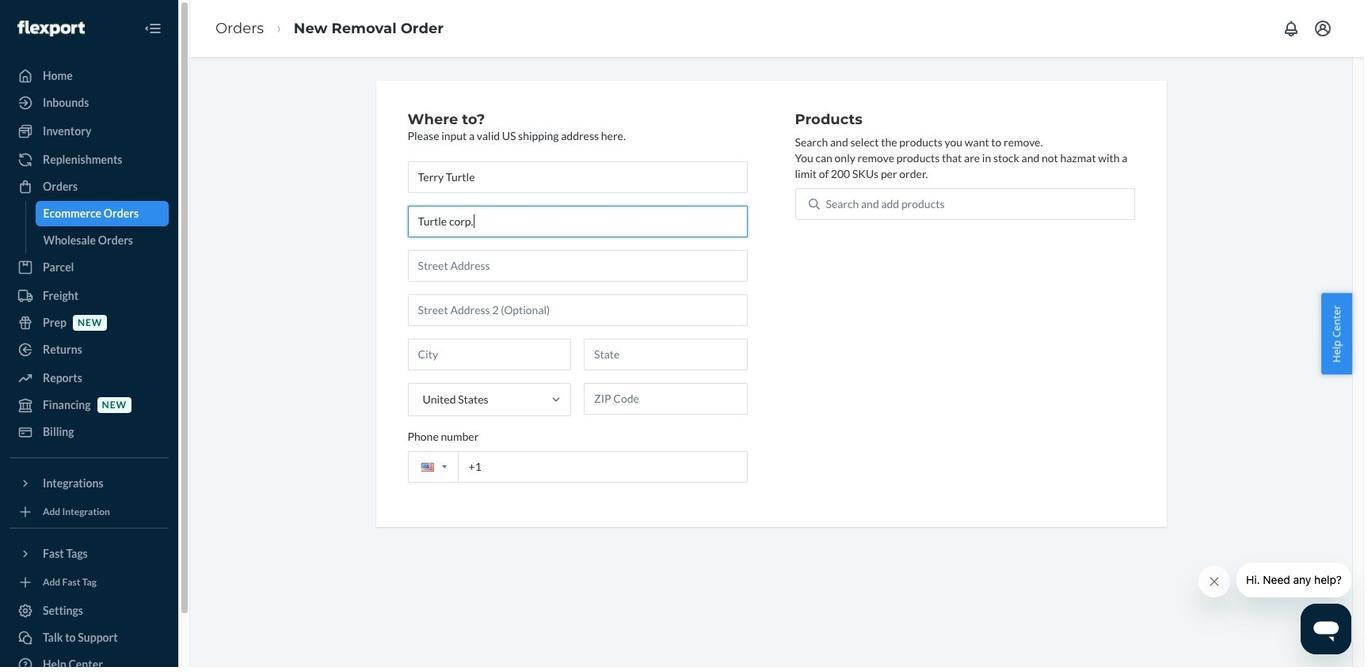 Task type: describe. For each thing, give the bounding box(es) containing it.
Street Address 2 (Optional) text field
[[408, 295, 747, 326]]

Company name text field
[[408, 206, 747, 237]]

1 (702) 123-4567 telephone field
[[408, 451, 747, 483]]

open account menu image
[[1313, 19, 1332, 38]]

ZIP Code text field
[[584, 383, 747, 415]]

breadcrumbs navigation
[[203, 5, 456, 52]]

united states: + 1 image
[[442, 466, 446, 469]]

search image
[[808, 199, 819, 210]]



Task type: locate. For each thing, give the bounding box(es) containing it.
City text field
[[408, 339, 571, 371]]

First & Last Name text field
[[408, 161, 747, 193]]

flexport logo image
[[17, 20, 85, 36]]

State text field
[[584, 339, 747, 371]]

close navigation image
[[143, 19, 162, 38]]

Street Address text field
[[408, 250, 747, 282]]

open notifications image
[[1282, 19, 1301, 38]]



Task type: vqa. For each thing, say whether or not it's contained in the screenshot.
Company name text box
yes



